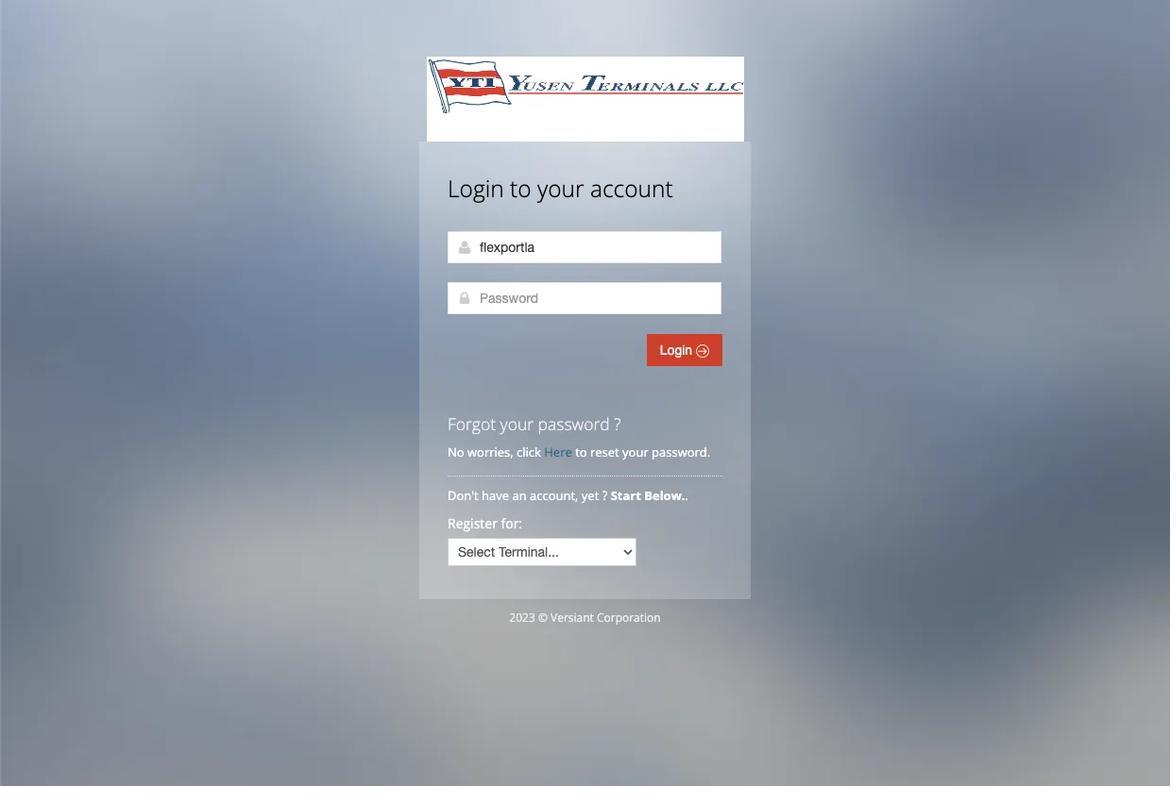Task type: vqa. For each thing, say whether or not it's contained in the screenshot.
inquiries
no



Task type: describe. For each thing, give the bounding box(es) containing it.
account,
[[530, 487, 578, 504]]

1 vertical spatial ?
[[602, 487, 607, 504]]

below.
[[644, 487, 685, 504]]

lock image
[[457, 291, 472, 306]]

Username text field
[[448, 231, 721, 263]]

login for login to your account
[[448, 173, 504, 204]]

reset
[[590, 444, 619, 461]]

1 vertical spatial your
[[500, 413, 534, 435]]

login to your account
[[448, 173, 673, 204]]

Password password field
[[448, 282, 721, 314]]

yet
[[582, 487, 599, 504]]

here link
[[544, 444, 572, 461]]

worries,
[[467, 444, 513, 461]]

2023 © versiant corporation
[[509, 610, 661, 626]]

don't
[[448, 487, 479, 504]]

have
[[482, 487, 509, 504]]

2 vertical spatial your
[[622, 444, 648, 461]]

register for:
[[448, 515, 522, 533]]

account
[[590, 173, 673, 204]]

password.
[[652, 444, 710, 461]]

start
[[611, 487, 641, 504]]

an
[[512, 487, 527, 504]]

©
[[538, 610, 548, 626]]

user image
[[457, 240, 472, 255]]

don't have an account, yet ? start below. .
[[448, 487, 692, 504]]

login for login
[[660, 343, 696, 358]]

login button
[[647, 334, 722, 366]]



Task type: locate. For each thing, give the bounding box(es) containing it.
1 vertical spatial login
[[660, 343, 696, 358]]

to inside forgot your password ? no worries, click here to reset your password.
[[575, 444, 587, 461]]

to up username text box
[[510, 173, 531, 204]]

1 horizontal spatial to
[[575, 444, 587, 461]]

? inside forgot your password ? no worries, click here to reset your password.
[[614, 413, 621, 435]]

to right the here
[[575, 444, 587, 461]]

0 horizontal spatial your
[[500, 413, 534, 435]]

.
[[685, 487, 688, 504]]

versiant
[[551, 610, 594, 626]]

register
[[448, 515, 498, 533]]

1 horizontal spatial login
[[660, 343, 696, 358]]

here
[[544, 444, 572, 461]]

? up reset
[[614, 413, 621, 435]]

for:
[[501, 515, 522, 533]]

0 horizontal spatial ?
[[602, 487, 607, 504]]

password
[[538, 413, 610, 435]]

your up click
[[500, 413, 534, 435]]

0 horizontal spatial to
[[510, 173, 531, 204]]

login inside "button"
[[660, 343, 696, 358]]

your
[[537, 173, 584, 204], [500, 413, 534, 435], [622, 444, 648, 461]]

? right yet
[[602, 487, 607, 504]]

click
[[517, 444, 541, 461]]

swapright image
[[696, 345, 709, 358]]

?
[[614, 413, 621, 435], [602, 487, 607, 504]]

1 horizontal spatial your
[[537, 173, 584, 204]]

your up username text box
[[537, 173, 584, 204]]

1 vertical spatial to
[[575, 444, 587, 461]]

corporation
[[597, 610, 661, 626]]

no
[[448, 444, 464, 461]]

login
[[448, 173, 504, 204], [660, 343, 696, 358]]

0 vertical spatial ?
[[614, 413, 621, 435]]

to
[[510, 173, 531, 204], [575, 444, 587, 461]]

0 vertical spatial your
[[537, 173, 584, 204]]

1 horizontal spatial ?
[[614, 413, 621, 435]]

2 horizontal spatial your
[[622, 444, 648, 461]]

forgot
[[448, 413, 496, 435]]

0 horizontal spatial login
[[448, 173, 504, 204]]

0 vertical spatial login
[[448, 173, 504, 204]]

forgot your password ? no worries, click here to reset your password.
[[448, 413, 710, 461]]

0 vertical spatial to
[[510, 173, 531, 204]]

your right reset
[[622, 444, 648, 461]]

2023
[[509, 610, 535, 626]]



